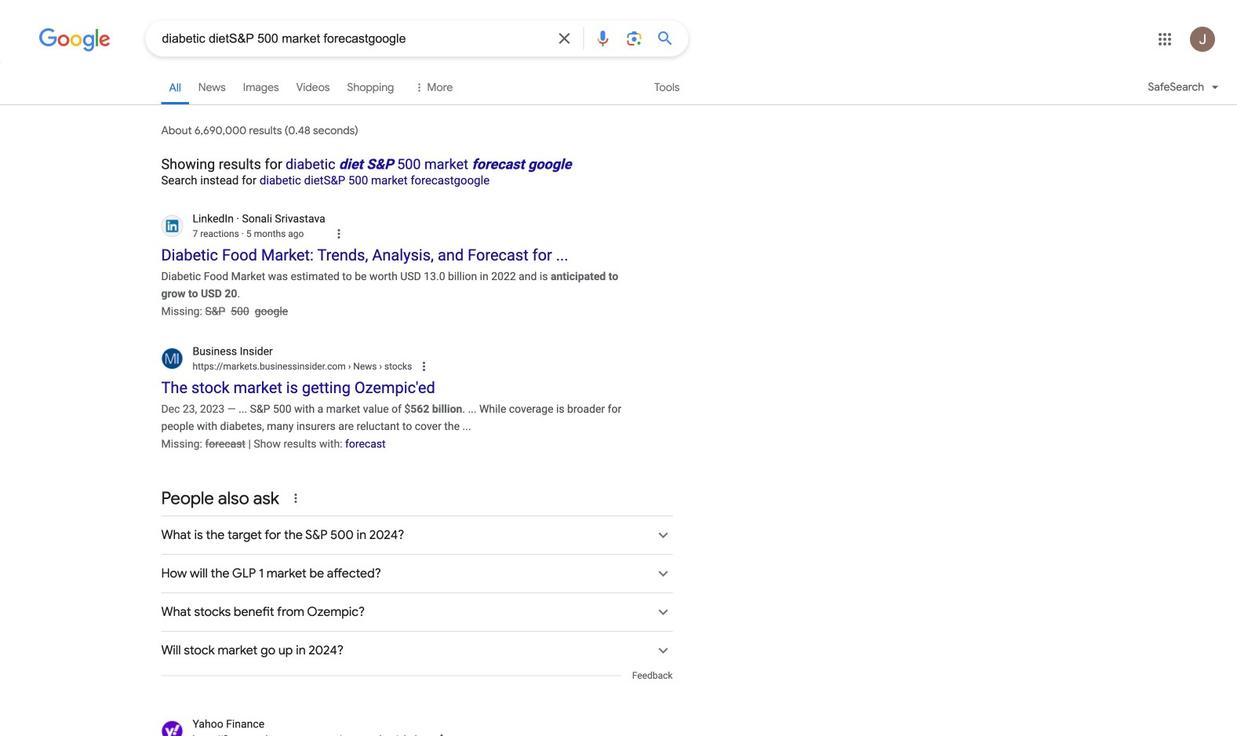 Task type: locate. For each thing, give the bounding box(es) containing it.
None text field
[[346, 361, 412, 372]]

None text field
[[193, 227, 304, 241], [193, 359, 412, 374], [193, 732, 430, 736], [303, 734, 430, 736], [193, 227, 304, 241], [193, 359, 412, 374], [193, 732, 430, 736], [303, 734, 430, 736]]

None search field
[[0, 20, 689, 57]]

search by image image
[[625, 29, 644, 48]]

heading
[[161, 152, 673, 188]]

google image
[[39, 28, 111, 52]]

navigation
[[0, 69, 1238, 114]]



Task type: vqa. For each thing, say whether or not it's contained in the screenshot.
ferries
no



Task type: describe. For each thing, give the bounding box(es) containing it.
search by voice image
[[594, 29, 613, 48]]

Search text field
[[162, 30, 546, 49]]



